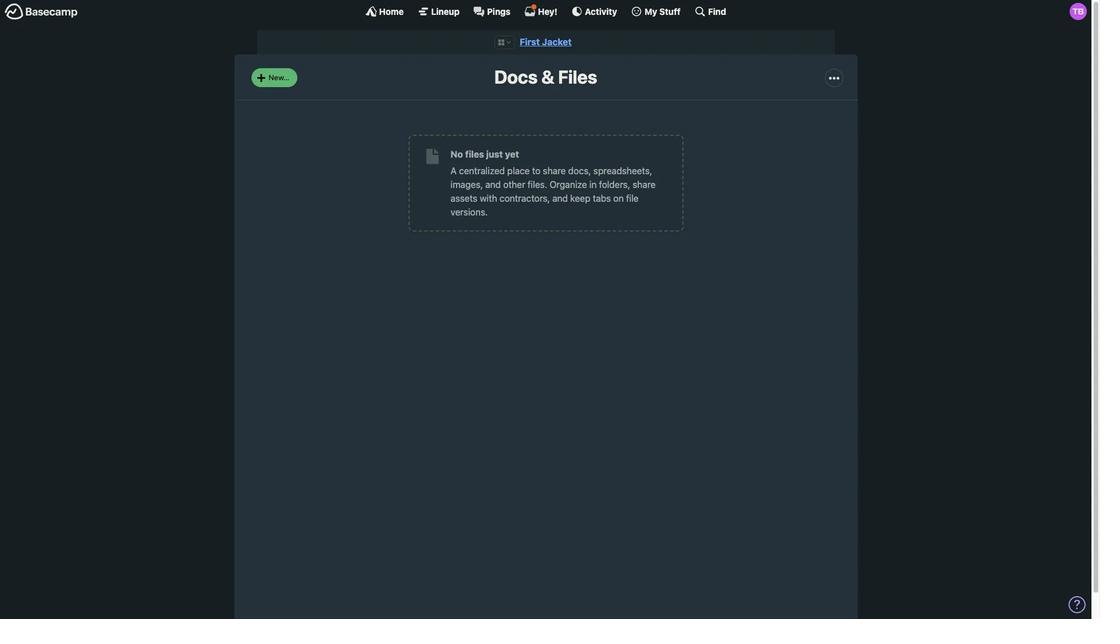 Task type: locate. For each thing, give the bounding box(es) containing it.
share right to at top
[[543, 166, 566, 176]]

files
[[465, 149, 484, 159]]

to
[[532, 166, 541, 176]]

1 horizontal spatial and
[[553, 193, 568, 203]]

tyler black image
[[1070, 3, 1087, 20]]

stuff
[[660, 6, 681, 16]]

1 horizontal spatial share
[[633, 179, 656, 190]]

docs
[[495, 66, 538, 88]]

1 vertical spatial and
[[553, 193, 568, 203]]

file
[[626, 193, 639, 203]]

find
[[708, 6, 727, 16]]

on
[[614, 193, 624, 203]]

and down 'organize'
[[553, 193, 568, 203]]

images,
[[451, 179, 483, 190]]

hey! button
[[524, 4, 558, 17]]

share
[[543, 166, 566, 176], [633, 179, 656, 190]]

assets
[[451, 193, 478, 203]]

my
[[645, 6, 658, 16]]

pings
[[487, 6, 511, 16]]

tabs
[[593, 193, 611, 203]]

new… button
[[251, 68, 298, 87]]

keep
[[571, 193, 591, 203]]

docs & files
[[495, 66, 597, 88]]

lineup
[[431, 6, 460, 16]]

just
[[486, 149, 503, 159]]

activity
[[585, 6, 617, 16]]

0 horizontal spatial and
[[486, 179, 501, 190]]

my stuff
[[645, 6, 681, 16]]

0 horizontal spatial share
[[543, 166, 566, 176]]

other
[[504, 179, 526, 190]]

1 vertical spatial share
[[633, 179, 656, 190]]

share up the file
[[633, 179, 656, 190]]

and
[[486, 179, 501, 190], [553, 193, 568, 203]]

jacket
[[542, 37, 572, 47]]

files
[[558, 66, 597, 88]]

first
[[520, 37, 540, 47]]

activity link
[[571, 6, 617, 17]]

lineup link
[[418, 6, 460, 17]]

and up "with"
[[486, 179, 501, 190]]

contractors,
[[500, 193, 550, 203]]

pings button
[[474, 6, 511, 17]]

place
[[508, 166, 530, 176]]



Task type: vqa. For each thing, say whether or not it's contained in the screenshot.
Docs,
yes



Task type: describe. For each thing, give the bounding box(es) containing it.
yet
[[505, 149, 519, 159]]

files.
[[528, 179, 548, 190]]

docs,
[[568, 166, 591, 176]]

home
[[379, 6, 404, 16]]

first jacket link
[[520, 37, 572, 47]]

0 vertical spatial share
[[543, 166, 566, 176]]

with
[[480, 193, 497, 203]]

no files just yet
[[451, 149, 519, 159]]

centralized
[[459, 166, 505, 176]]

my stuff button
[[631, 6, 681, 17]]

versions.
[[451, 207, 488, 217]]

folders,
[[599, 179, 631, 190]]

find button
[[695, 6, 727, 17]]

home link
[[365, 6, 404, 17]]

hey!
[[538, 6, 558, 16]]

first jacket
[[520, 37, 572, 47]]

switch accounts image
[[5, 3, 78, 21]]

new…
[[269, 73, 290, 82]]

in
[[590, 179, 597, 190]]

organize
[[550, 179, 587, 190]]

a centralized place to share docs, spreadsheets, images, and other files. organize in folders, share assets with contractors, and keep tabs on file versions.
[[451, 166, 656, 217]]

main element
[[0, 0, 1092, 22]]

no
[[451, 149, 463, 159]]

0 vertical spatial and
[[486, 179, 501, 190]]

&
[[542, 66, 555, 88]]

spreadsheets,
[[594, 166, 653, 176]]

a
[[451, 166, 457, 176]]



